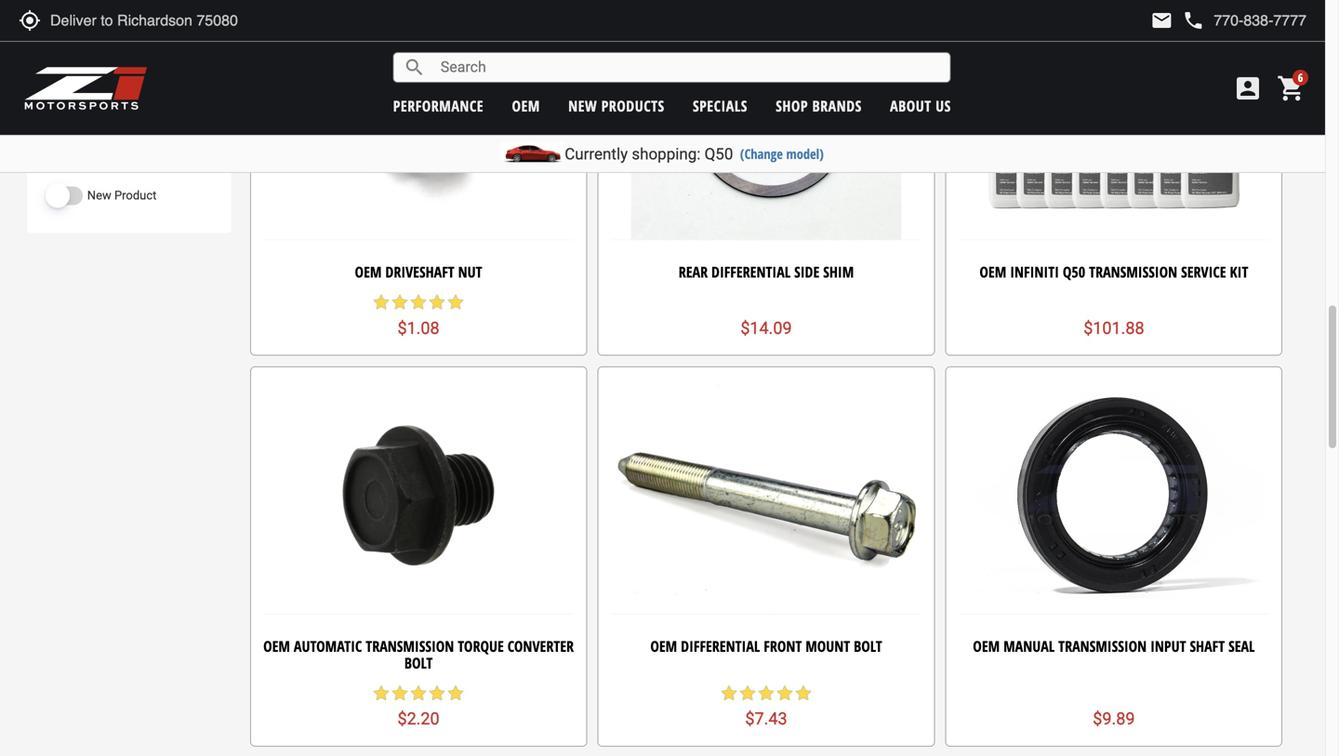 Task type: describe. For each thing, give the bounding box(es) containing it.
performance
[[393, 96, 484, 116]]

kit
[[1230, 262, 1249, 282]]

shopping_cart link
[[1272, 73, 1307, 103]]

rear differential side shim
[[679, 262, 854, 282]]

converter
[[508, 636, 574, 656]]

shopping:
[[632, 145, 701, 163]]

service
[[1181, 262, 1226, 282]]

torque
[[458, 636, 504, 656]]

performance link
[[393, 96, 484, 116]]

oem link
[[512, 96, 540, 116]]

min number field
[[45, 100, 112, 129]]

$1.08
[[398, 318, 440, 338]]

nut
[[458, 262, 482, 282]]

shop
[[776, 96, 808, 116]]

1 horizontal spatial bolt
[[854, 636, 882, 656]]

differential for rear
[[712, 262, 791, 282]]

oem driveshaft nut
[[355, 262, 482, 282]]

driveshaft
[[385, 262, 455, 282]]

mail link
[[1151, 9, 1173, 32]]

shaft
[[1190, 636, 1225, 656]]

$7.43
[[745, 709, 787, 729]]

max number field
[[114, 100, 181, 129]]

rear
[[679, 262, 708, 282]]

new products link
[[568, 96, 665, 116]]

oem differential front mount bolt
[[650, 636, 882, 656]]

$2.20
[[398, 709, 440, 729]]

transmission for oem manual transmission input shaft seal
[[1059, 636, 1147, 656]]

manual
[[1004, 636, 1055, 656]]

about
[[890, 96, 932, 116]]

to for $500
[[91, 45, 101, 59]]

0 vertical spatial $500
[[104, 19, 132, 33]]

front
[[764, 636, 802, 656]]

$100 to $500
[[57, 19, 132, 33]]



Task type: locate. For each thing, give the bounding box(es) containing it.
q50 left (change
[[705, 145, 733, 163]]

shop brands link
[[776, 96, 862, 116]]

z1 motorsports logo image
[[23, 65, 148, 112]]

above
[[108, 70, 142, 84]]

transmission inside the oem automatic transmission torque converter bolt
[[366, 636, 454, 656]]

differential left side
[[712, 262, 791, 282]]

oem for oem automatic transmission torque converter bolt
[[263, 636, 290, 656]]

side
[[794, 262, 820, 282]]

None radio
[[45, 18, 57, 31]]

product
[[114, 188, 157, 202]]

0 vertical spatial $1000
[[104, 45, 138, 59]]

account_box
[[1233, 73, 1263, 103]]

$500 up $500 to $1000
[[104, 19, 132, 33]]

0 vertical spatial to
[[91, 19, 101, 33]]

about us
[[890, 96, 951, 116]]

oem for oem manual transmission input shaft seal
[[973, 636, 1000, 656]]

oem for oem driveshaft nut
[[355, 262, 382, 282]]

oem manual transmission input shaft seal
[[973, 636, 1255, 656]]

currently shopping: q50 (change model)
[[565, 145, 824, 163]]

0 vertical spatial q50
[[705, 145, 733, 163]]

oem infiniti q50 transmission service kit
[[980, 262, 1249, 282]]

$500
[[104, 19, 132, 33], [60, 45, 88, 59]]

$100
[[60, 19, 88, 33]]

mail phone
[[1151, 9, 1205, 32]]

0 horizontal spatial $1000
[[60, 70, 94, 84]]

phone link
[[1183, 9, 1307, 32]]

1 vertical spatial to
[[91, 45, 101, 59]]

brands
[[812, 96, 862, 116]]

automatic
[[294, 636, 362, 656]]

star star star star star $7.43
[[720, 684, 813, 729]]

currently
[[565, 145, 628, 163]]

mail
[[1151, 9, 1173, 32]]

Search search field
[[426, 53, 950, 82]]

q50 for infiniti
[[1063, 262, 1086, 282]]

transmission up $101.88 at top right
[[1089, 262, 1178, 282]]

star star star star star $2.20
[[372, 684, 465, 729]]

oem inside the oem automatic transmission torque converter bolt
[[263, 636, 290, 656]]

q50
[[705, 145, 733, 163], [1063, 262, 1086, 282]]

$1000
[[104, 45, 138, 59], [60, 70, 94, 84]]

None radio
[[45, 69, 57, 81]]

1 vertical spatial $1000
[[60, 70, 94, 84]]

differential
[[712, 262, 791, 282], [681, 636, 760, 656]]

$1000 left &
[[60, 70, 94, 84]]

mount
[[806, 636, 850, 656]]

new products
[[568, 96, 665, 116]]

bolt
[[854, 636, 882, 656], [404, 653, 433, 673]]

q50 right infiniti
[[1063, 262, 1086, 282]]

$101.88
[[1084, 318, 1145, 338]]

2 to from the top
[[91, 45, 101, 59]]

to
[[91, 19, 101, 33], [91, 45, 101, 59]]

1 vertical spatial differential
[[681, 636, 760, 656]]

q50 for shopping:
[[705, 145, 733, 163]]

new
[[568, 96, 597, 116]]

new
[[87, 188, 111, 202]]

to for $100
[[91, 19, 101, 33]]

1 horizontal spatial $1000
[[104, 45, 138, 59]]

bolt right mount
[[854, 636, 882, 656]]

0 horizontal spatial $500
[[60, 45, 88, 59]]

oem for oem "link"
[[512, 96, 540, 116]]

to down $100 to $500
[[91, 45, 101, 59]]

phone
[[1183, 9, 1205, 32]]

oem automatic transmission torque converter bolt
[[263, 636, 574, 673]]

shopping_cart
[[1277, 73, 1307, 103]]

transmission
[[1089, 262, 1178, 282], [366, 636, 454, 656], [1059, 636, 1147, 656]]

model)
[[786, 145, 824, 163]]

1 horizontal spatial q50
[[1063, 262, 1086, 282]]

input
[[1151, 636, 1186, 656]]

star star star star star $1.08
[[372, 293, 465, 338]]

seal
[[1229, 636, 1255, 656]]

1 vertical spatial q50
[[1063, 262, 1086, 282]]

&
[[97, 70, 105, 84]]

1 horizontal spatial $500
[[104, 19, 132, 33]]

specials link
[[693, 96, 748, 116]]

oem
[[512, 96, 540, 116], [355, 262, 382, 282], [980, 262, 1007, 282], [263, 636, 290, 656], [650, 636, 677, 656], [973, 636, 1000, 656]]

bolt up star star star star star $2.20
[[404, 653, 433, 673]]

$1000 & above
[[57, 70, 142, 84]]

$500 down $100
[[60, 45, 88, 59]]

shop brands
[[776, 96, 862, 116]]

oem for oem differential front mount bolt
[[650, 636, 677, 656]]

search
[[403, 56, 426, 79]]

products
[[601, 96, 665, 116]]

$1000 up above
[[104, 45, 138, 59]]

specials
[[693, 96, 748, 116]]

oem for oem infiniti q50 transmission service kit
[[980, 262, 1007, 282]]

infiniti
[[1010, 262, 1059, 282]]

differential left 'front' on the right bottom of the page
[[681, 636, 760, 656]]

differential for oem
[[681, 636, 760, 656]]

star
[[372, 293, 391, 312], [391, 293, 409, 312], [409, 293, 428, 312], [428, 293, 447, 312], [447, 293, 465, 312], [372, 684, 391, 703], [391, 684, 409, 703], [409, 684, 428, 703], [428, 684, 447, 703], [447, 684, 465, 703], [720, 684, 738, 703], [738, 684, 757, 703], [757, 684, 776, 703], [776, 684, 794, 703], [794, 684, 813, 703]]

account_box link
[[1229, 73, 1268, 103]]

to right $100
[[91, 19, 101, 33]]

$500 to $1000
[[57, 45, 138, 59]]

(change model) link
[[740, 145, 824, 163]]

$14.09
[[741, 318, 792, 338]]

shim
[[823, 262, 854, 282]]

transmission up star star star star star $2.20
[[366, 636, 454, 656]]

my_location
[[19, 9, 41, 32]]

us
[[936, 96, 951, 116]]

(change
[[740, 145, 783, 163]]

0 vertical spatial differential
[[712, 262, 791, 282]]

transmission for oem automatic transmission torque converter bolt
[[366, 636, 454, 656]]

1 to from the top
[[91, 19, 101, 33]]

bolt inside the oem automatic transmission torque converter bolt
[[404, 653, 433, 673]]

0 horizontal spatial q50
[[705, 145, 733, 163]]

$9.89
[[1093, 709, 1135, 729]]

about us link
[[890, 96, 951, 116]]

transmission left input
[[1059, 636, 1147, 656]]

1 vertical spatial $500
[[60, 45, 88, 59]]

new product
[[87, 188, 157, 202]]

0 horizontal spatial bolt
[[404, 653, 433, 673]]



Task type: vqa. For each thing, say whether or not it's contained in the screenshot.
Parts
no



